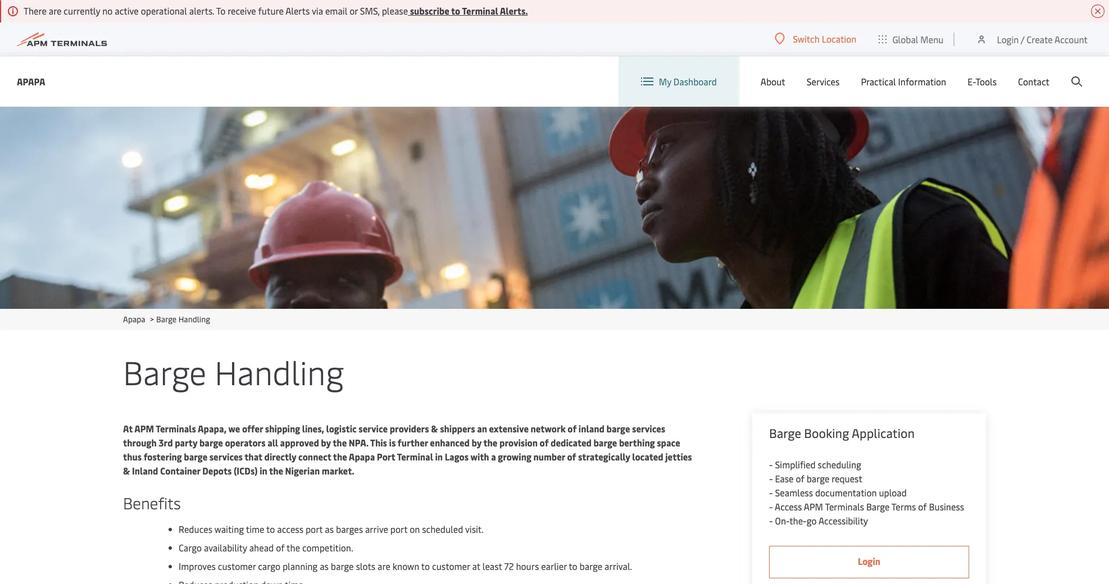 Task type: locate. For each thing, give the bounding box(es) containing it.
slots
[[356, 560, 375, 573]]

- left ease
[[769, 473, 773, 485]]

barge left slots
[[331, 560, 354, 573]]

practical information button
[[861, 56, 946, 107]]

1 horizontal spatial by
[[472, 437, 482, 449]]

apm up the through
[[134, 422, 154, 435]]

are right slots
[[378, 560, 390, 573]]

2 horizontal spatial apapa
[[349, 451, 375, 463]]

1 horizontal spatial services
[[632, 422, 665, 435]]

terminals up the 3rd
[[156, 422, 196, 435]]

e-tools
[[968, 75, 997, 88]]

0 vertical spatial services
[[632, 422, 665, 435]]

2 customer from the left
[[432, 560, 470, 573]]

via
[[312, 4, 323, 17]]

barge handling
[[123, 349, 344, 394]]

services up 'depots'
[[209, 451, 243, 463]]

terminal left alerts.
[[462, 4, 498, 17]]

1 vertical spatial in
[[260, 465, 267, 477]]

contact
[[1018, 75, 1050, 88]]

handling
[[178, 314, 210, 325], [215, 349, 344, 394]]

booking
[[804, 425, 849, 442]]

space
[[657, 437, 680, 449]]

hours
[[516, 560, 539, 573]]

terminal inside at apm terminals apapa, we offer shipping lines, logistic service providers & shippers an extensive network of inland barge services through 3rd party barge operators all approved by the npa. this is further enhanced by the provision of dedicated barge berthing space thus fostering barge services that directly connect the apapa port terminal in lagos with a growing number of strategically located jetties & inland container depots (icds) in the nigerian market.
[[397, 451, 433, 463]]

terminal
[[462, 4, 498, 17], [397, 451, 433, 463]]

0 horizontal spatial port
[[306, 523, 323, 535]]

0 horizontal spatial terminals
[[156, 422, 196, 435]]

account
[[1055, 33, 1088, 45]]

barge inside - simplified scheduling - ease of barge request - seamless documentation upload - access apm terminals barge terms of business - on-the-go accessibility
[[807, 473, 829, 485]]

0 horizontal spatial apm
[[134, 422, 154, 435]]

1 vertical spatial apm
[[804, 501, 823, 513]]

improves customer cargo planning as barge slots are known to customer at least 72 hours earlier to barge arrival.
[[179, 560, 632, 573]]

- left on-
[[769, 515, 773, 527]]

active
[[115, 4, 139, 17]]

1 horizontal spatial login
[[997, 33, 1019, 45]]

1 horizontal spatial apm
[[804, 501, 823, 513]]

&
[[431, 422, 438, 435], [123, 465, 130, 477]]

2 vertical spatial apapa
[[349, 451, 375, 463]]

0 horizontal spatial login
[[858, 555, 880, 567]]

0 horizontal spatial are
[[49, 4, 62, 17]]

barge up strategically
[[594, 437, 617, 449]]

4 - from the top
[[769, 501, 773, 513]]

- left the seamless
[[769, 487, 773, 499]]

apm inside at apm terminals apapa, we offer shipping lines, logistic service providers & shippers an extensive network of inland barge services through 3rd party barge operators all approved by the npa. this is further enhanced by the provision of dedicated barge berthing space thus fostering barge services that directly connect the apapa port terminal in lagos with a growing number of strategically located jetties & inland container depots (icds) in the nigerian market.
[[134, 422, 154, 435]]

terminals up accessibility
[[825, 501, 864, 513]]

of right the terms
[[918, 501, 927, 513]]

0 horizontal spatial in
[[260, 465, 267, 477]]

1 horizontal spatial port
[[390, 523, 408, 535]]

there
[[24, 4, 47, 17]]

tools
[[976, 75, 997, 88]]

0 vertical spatial terminals
[[156, 422, 196, 435]]

in down that
[[260, 465, 267, 477]]

1 vertical spatial handling
[[215, 349, 344, 394]]

1 customer from the left
[[218, 560, 256, 573]]

0 vertical spatial in
[[435, 451, 443, 463]]

1 horizontal spatial terminals
[[825, 501, 864, 513]]

1 horizontal spatial apapa
[[123, 314, 145, 325]]

dashboard
[[674, 75, 717, 88]]

are
[[49, 4, 62, 17], [378, 560, 390, 573]]

my dashboard button
[[641, 56, 717, 107]]

login down accessibility
[[858, 555, 880, 567]]

are right there
[[49, 4, 62, 17]]

barge down upload
[[866, 501, 890, 513]]

alerts.
[[500, 4, 528, 17]]

e-
[[968, 75, 976, 88]]

0 horizontal spatial services
[[209, 451, 243, 463]]

0 vertical spatial apapa link
[[17, 74, 45, 88]]

this
[[370, 437, 387, 449]]

as up competition.
[[325, 523, 334, 535]]

global
[[892, 33, 918, 45]]

apm up go
[[804, 501, 823, 513]]

all
[[268, 437, 278, 449]]

location
[[822, 33, 856, 45]]

0 horizontal spatial &
[[123, 465, 130, 477]]

0 horizontal spatial customer
[[218, 560, 256, 573]]

barges
[[336, 523, 363, 535]]

subscribe to terminal alerts. link
[[408, 4, 528, 17]]

with
[[470, 451, 489, 463]]

to
[[451, 4, 460, 17], [266, 523, 275, 535], [421, 560, 430, 573], [569, 560, 577, 573]]

0 horizontal spatial by
[[321, 437, 331, 449]]

0 vertical spatial as
[[325, 523, 334, 535]]

login left "/"
[[997, 33, 1019, 45]]

1 vertical spatial terminal
[[397, 451, 433, 463]]

port left the on
[[390, 523, 408, 535]]

login / create account
[[997, 33, 1088, 45]]

1 by from the left
[[321, 437, 331, 449]]

as down competition.
[[320, 560, 329, 573]]

1 vertical spatial are
[[378, 560, 390, 573]]

extensive
[[489, 422, 529, 435]]

to right earlier
[[569, 560, 577, 573]]

switch
[[793, 33, 820, 45]]

my
[[659, 75, 671, 88]]

operators
[[225, 437, 266, 449]]

- left the simplified
[[769, 458, 773, 471]]

services up berthing
[[632, 422, 665, 435]]

apapa,
[[198, 422, 226, 435]]

about button
[[761, 56, 785, 107]]

by up with
[[472, 437, 482, 449]]

1 vertical spatial terminals
[[825, 501, 864, 513]]

provision
[[499, 437, 538, 449]]

0 vertical spatial apapa
[[17, 75, 45, 87]]

0 vertical spatial handling
[[178, 314, 210, 325]]

by
[[321, 437, 331, 449], [472, 437, 482, 449]]

business
[[929, 501, 964, 513]]

in left lagos on the left bottom of the page
[[435, 451, 443, 463]]

apapa link
[[17, 74, 45, 88], [123, 314, 145, 325]]

0 vertical spatial terminal
[[462, 4, 498, 17]]

go
[[807, 515, 817, 527]]

berthing
[[619, 437, 655, 449]]

& down thus
[[123, 465, 130, 477]]

switch location
[[793, 33, 856, 45]]

1 horizontal spatial apapa link
[[123, 314, 145, 325]]

barge down apapa, on the bottom left of the page
[[199, 437, 223, 449]]

through
[[123, 437, 157, 449]]

waiting
[[214, 523, 244, 535]]

benefits
[[123, 492, 181, 514]]

known
[[393, 560, 419, 573]]

fostering
[[144, 451, 182, 463]]

1 vertical spatial login
[[858, 555, 880, 567]]

1 vertical spatial apapa
[[123, 314, 145, 325]]

0 vertical spatial apm
[[134, 422, 154, 435]]

about
[[761, 75, 785, 88]]

close alert image
[[1091, 4, 1105, 18]]

of down dedicated
[[567, 451, 576, 463]]

0 horizontal spatial apapa
[[17, 75, 45, 87]]

port up competition.
[[306, 523, 323, 535]]

operational
[[141, 4, 187, 17]]

apapa > barge handling
[[123, 314, 210, 325]]

barge down 'scheduling'
[[807, 473, 829, 485]]

0 horizontal spatial terminal
[[397, 451, 433, 463]]

future
[[258, 4, 284, 17]]

0 vertical spatial login
[[997, 33, 1019, 45]]

of right ahead
[[276, 542, 285, 554]]

customer
[[218, 560, 256, 573], [432, 560, 470, 573]]

there are currently no active operational alerts. to receive future alerts via email or sms, please subscribe to terminal alerts.
[[24, 4, 528, 17]]

terminals
[[156, 422, 196, 435], [825, 501, 864, 513]]

sms,
[[360, 4, 380, 17]]

0 vertical spatial are
[[49, 4, 62, 17]]

-
[[769, 458, 773, 471], [769, 473, 773, 485], [769, 487, 773, 499], [769, 501, 773, 513], [769, 515, 773, 527]]

by up connect
[[321, 437, 331, 449]]

an
[[477, 422, 487, 435]]

access
[[775, 501, 802, 513]]

apapa
[[17, 75, 45, 87], [123, 314, 145, 325], [349, 451, 375, 463]]

seamless
[[775, 487, 813, 499]]

& up enhanced at the left of page
[[431, 422, 438, 435]]

barge up the simplified
[[769, 425, 801, 442]]

terminals inside at apm terminals apapa, we offer shipping lines, logistic service providers & shippers an extensive network of inland barge services through 3rd party barge operators all approved by the npa. this is further enhanced by the provision of dedicated barge berthing space thus fostering barge services that directly connect the apapa port terminal in lagos with a growing number of strategically located jetties & inland container depots (icds) in the nigerian market.
[[156, 422, 196, 435]]

the down logistic
[[333, 437, 347, 449]]

- left access
[[769, 501, 773, 513]]

apm
[[134, 422, 154, 435], [804, 501, 823, 513]]

1 horizontal spatial &
[[431, 422, 438, 435]]

reduces waiting time to access port as barges arrive port on scheduled visit.
[[179, 523, 484, 535]]

of up dedicated
[[568, 422, 577, 435]]

competition.
[[302, 542, 353, 554]]

1 horizontal spatial customer
[[432, 560, 470, 573]]

strategically
[[578, 451, 630, 463]]

terminal down further
[[397, 451, 433, 463]]

planning
[[283, 560, 318, 573]]

customer left at
[[432, 560, 470, 573]]

that
[[245, 451, 262, 463]]

request
[[832, 473, 862, 485]]

customer down the availability
[[218, 560, 256, 573]]

arrival.
[[605, 560, 632, 573]]



Task type: vqa. For each thing, say whether or not it's contained in the screenshot.
the Barge Booking Application
yes



Task type: describe. For each thing, give the bounding box(es) containing it.
of down network
[[540, 437, 549, 449]]

barge up berthing
[[607, 422, 630, 435]]

/
[[1021, 33, 1024, 45]]

growing
[[498, 451, 531, 463]]

upload
[[879, 487, 907, 499]]

a
[[491, 451, 496, 463]]

shippers
[[440, 422, 475, 435]]

1 vertical spatial &
[[123, 465, 130, 477]]

nigerian
[[285, 465, 320, 477]]

>
[[150, 314, 154, 325]]

global menu
[[892, 33, 944, 45]]

1 - from the top
[[769, 458, 773, 471]]

approved
[[280, 437, 319, 449]]

my dashboard
[[659, 75, 717, 88]]

1 port from the left
[[306, 523, 323, 535]]

0 horizontal spatial apapa link
[[17, 74, 45, 88]]

directly
[[264, 451, 296, 463]]

1 horizontal spatial handling
[[215, 349, 344, 394]]

availability
[[204, 542, 247, 554]]

barge down apapa > barge handling
[[123, 349, 206, 394]]

practical
[[861, 75, 896, 88]]

contact button
[[1018, 56, 1050, 107]]

the up a
[[483, 437, 497, 449]]

login for login
[[858, 555, 880, 567]]

no
[[102, 4, 113, 17]]

of down the simplified
[[796, 473, 804, 485]]

logistic
[[326, 422, 357, 435]]

application
[[852, 425, 915, 442]]

the up market.
[[333, 451, 347, 463]]

shipping
[[265, 422, 300, 435]]

terms
[[892, 501, 916, 513]]

1 horizontal spatial terminal
[[462, 4, 498, 17]]

email
[[325, 4, 347, 17]]

apapa for apapa
[[17, 75, 45, 87]]

service
[[359, 422, 388, 435]]

cargo
[[258, 560, 280, 573]]

barge inside - simplified scheduling - ease of barge request - seamless documentation upload - access apm terminals barge terms of business - on-the-go accessibility
[[866, 501, 890, 513]]

jetties
[[665, 451, 692, 463]]

cargo
[[179, 542, 202, 554]]

barge handling services image
[[0, 107, 1109, 309]]

offer
[[242, 422, 263, 435]]

the down access
[[287, 542, 300, 554]]

terminals inside - simplified scheduling - ease of barge request - seamless documentation upload - access apm terminals barge terms of business - on-the-go accessibility
[[825, 501, 864, 513]]

reduces
[[179, 523, 212, 535]]

2 by from the left
[[472, 437, 482, 449]]

lagos
[[445, 451, 469, 463]]

ease
[[775, 473, 794, 485]]

ahead
[[249, 542, 274, 554]]

further
[[398, 437, 428, 449]]

2 - from the top
[[769, 473, 773, 485]]

menu
[[920, 33, 944, 45]]

the down the directly
[[269, 465, 283, 477]]

the-
[[789, 515, 807, 527]]

market.
[[322, 465, 354, 477]]

dedicated
[[551, 437, 592, 449]]

thus
[[123, 451, 142, 463]]

inland
[[579, 422, 605, 435]]

container
[[160, 465, 200, 477]]

0 horizontal spatial handling
[[178, 314, 210, 325]]

please
[[382, 4, 408, 17]]

currently
[[64, 4, 100, 17]]

inland
[[132, 465, 158, 477]]

connect
[[298, 451, 331, 463]]

on-
[[775, 515, 789, 527]]

to right "time" at the bottom left
[[266, 523, 275, 535]]

login link
[[769, 546, 969, 579]]

scheduling
[[818, 458, 861, 471]]

(icds)
[[234, 465, 258, 477]]

1 horizontal spatial in
[[435, 451, 443, 463]]

accessibility
[[819, 515, 868, 527]]

barge booking application
[[769, 425, 915, 442]]

enhanced
[[430, 437, 470, 449]]

barge right >
[[156, 314, 177, 325]]

network
[[531, 422, 566, 435]]

2 port from the left
[[390, 523, 408, 535]]

1 vertical spatial apapa link
[[123, 314, 145, 325]]

e-tools button
[[968, 56, 997, 107]]

services button
[[807, 56, 840, 107]]

to right subscribe
[[451, 4, 460, 17]]

lines,
[[302, 422, 324, 435]]

to right known
[[421, 560, 430, 573]]

alerts
[[286, 4, 310, 17]]

switch location button
[[775, 33, 856, 45]]

1 vertical spatial services
[[209, 451, 243, 463]]

number
[[533, 451, 565, 463]]

3rd
[[159, 437, 173, 449]]

on
[[410, 523, 420, 535]]

1 horizontal spatial are
[[378, 560, 390, 573]]

time
[[246, 523, 264, 535]]

located
[[632, 451, 663, 463]]

port
[[377, 451, 395, 463]]

0 vertical spatial &
[[431, 422, 438, 435]]

practical information
[[861, 75, 946, 88]]

least
[[482, 560, 502, 573]]

barge down party
[[184, 451, 207, 463]]

login for login / create account
[[997, 33, 1019, 45]]

5 - from the top
[[769, 515, 773, 527]]

3 - from the top
[[769, 487, 773, 499]]

is
[[389, 437, 396, 449]]

scheduled
[[422, 523, 463, 535]]

at
[[472, 560, 480, 573]]

apapa inside at apm terminals apapa, we offer shipping lines, logistic service providers & shippers an extensive network of inland barge services through 3rd party barge operators all approved by the npa. this is further enhanced by the provision of dedicated barge berthing space thus fostering barge services that directly connect the apapa port terminal in lagos with a growing number of strategically located jetties & inland container depots (icds) in the nigerian market.
[[349, 451, 375, 463]]

barge left arrival.
[[580, 560, 602, 573]]

apm inside - simplified scheduling - ease of barge request - seamless documentation upload - access apm terminals barge terms of business - on-the-go accessibility
[[804, 501, 823, 513]]

access
[[277, 523, 303, 535]]

receive
[[228, 4, 256, 17]]

1 vertical spatial as
[[320, 560, 329, 573]]

- simplified scheduling - ease of barge request - seamless documentation upload - access apm terminals barge terms of business - on-the-go accessibility
[[769, 458, 964, 527]]

npa.
[[349, 437, 368, 449]]

improves
[[179, 560, 216, 573]]

visit.
[[465, 523, 484, 535]]

documentation
[[815, 487, 877, 499]]

subscribe
[[410, 4, 449, 17]]

apapa for apapa > barge handling
[[123, 314, 145, 325]]

services
[[807, 75, 840, 88]]

to
[[216, 4, 225, 17]]



